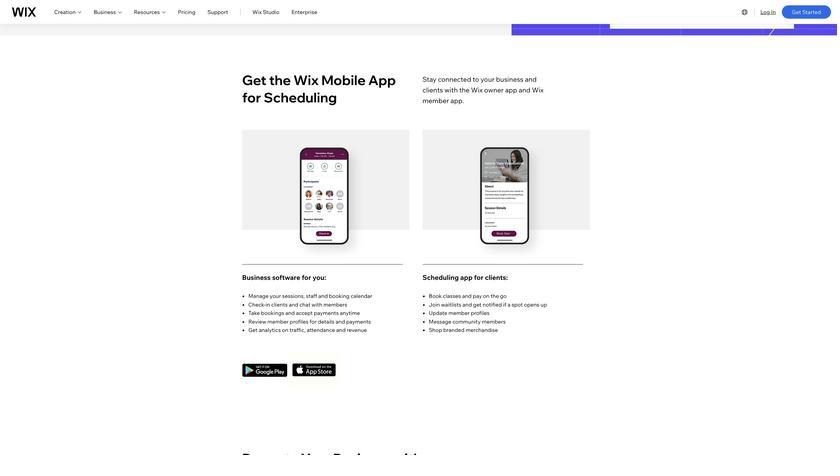 Task type: vqa. For each thing, say whether or not it's contained in the screenshot.
Edit Template
no



Task type: locate. For each thing, give the bounding box(es) containing it.
1 vertical spatial app
[[451, 97, 463, 105]]

wix
[[253, 9, 262, 15], [294, 72, 319, 89], [471, 86, 483, 94], [532, 86, 544, 94]]

on
[[483, 293, 490, 300], [282, 327, 288, 334]]

app up classes
[[460, 274, 473, 282]]

app inside wix member app
[[451, 97, 463, 105]]

0 horizontal spatial members
[[324, 302, 347, 308]]

go
[[500, 293, 507, 300]]

bookings
[[261, 310, 284, 317]]

2 vertical spatial get
[[248, 327, 258, 334]]

wix member app link
[[423, 86, 544, 105]]

in
[[771, 9, 776, 15]]

clients inside stay connected to your business and clients with the wix owner app and
[[423, 86, 443, 94]]

up
[[541, 302, 547, 308]]

1 vertical spatial your
[[270, 293, 281, 300]]

profiles
[[471, 310, 490, 317], [290, 319, 309, 326]]

wix studio link
[[253, 8, 280, 16]]

get
[[792, 9, 801, 15], [242, 72, 267, 89], [248, 327, 258, 334]]

0 vertical spatial get
[[792, 9, 801, 15]]

the inside stay connected to your business and clients with the wix owner app and
[[459, 86, 470, 94]]

business button
[[94, 8, 122, 16]]

scheduling inside get the wix mobile app for scheduling
[[264, 89, 337, 106]]

clients inside manage your sessions, staff and booking calendar check-in clients and chat with members take bookings and accept payments anytime review member profiles for details and payments get analytics on traffic, attendance and revenue
[[271, 302, 288, 308]]

scheduling
[[264, 89, 337, 106], [423, 274, 459, 282]]

with
[[445, 86, 458, 94], [312, 302, 322, 308]]

for inside manage your sessions, staff and booking calendar check-in clients and chat with members take bookings and accept payments anytime review member profiles for details and payments get analytics on traffic, attendance and revenue
[[310, 319, 317, 326]]

clients up "bookings"
[[271, 302, 288, 308]]

on inside book classes and pay on the go join waitlists and get notified if a spot opens up update member profiles message community members shop branded merchandise
[[483, 293, 490, 300]]

and down 'business'
[[519, 86, 531, 94]]

0 horizontal spatial profiles
[[290, 319, 309, 326]]

and right 'business'
[[525, 75, 537, 84]]

app down 'business'
[[505, 86, 517, 94]]

to
[[473, 75, 479, 84]]

0 horizontal spatial business
[[94, 9, 116, 15]]

1 vertical spatial get
[[242, 72, 267, 89]]

profiles inside manage your sessions, staff and booking calendar check-in clients and chat with members take bookings and accept payments anytime review member profiles for details and payments get analytics on traffic, attendance and revenue
[[290, 319, 309, 326]]

the inside book classes and pay on the go join waitlists and get notified if a spot opens up update member profiles message community members shop branded merchandise
[[491, 293, 499, 300]]

1 horizontal spatial your
[[481, 75, 495, 84]]

1 vertical spatial business
[[242, 274, 271, 282]]

join
[[429, 302, 440, 308]]

2 vertical spatial member
[[268, 319, 289, 326]]

0 vertical spatial business
[[94, 9, 116, 15]]

0 horizontal spatial the
[[269, 72, 291, 89]]

1 horizontal spatial on
[[483, 293, 490, 300]]

message
[[429, 319, 451, 326]]

0 vertical spatial on
[[483, 293, 490, 300]]

enterprise
[[292, 9, 317, 15]]

0 horizontal spatial on
[[282, 327, 288, 334]]

pricing link
[[178, 8, 195, 16]]

0 horizontal spatial payments
[[314, 310, 339, 317]]

waitlists
[[441, 302, 461, 308]]

clients down stay
[[423, 86, 443, 94]]

for inside get the wix mobile app for scheduling
[[242, 89, 261, 106]]

on left traffic,
[[282, 327, 288, 334]]

get started link
[[782, 5, 831, 19]]

and down the anytime
[[336, 319, 345, 326]]

app down connected
[[451, 97, 463, 105]]

if
[[503, 302, 507, 308]]

clients:
[[485, 274, 508, 282]]

0 vertical spatial your
[[481, 75, 495, 84]]

your inside manage your sessions, staff and booking calendar check-in clients and chat with members take bookings and accept payments anytime review member profiles for details and payments get analytics on traffic, attendance and revenue
[[270, 293, 281, 300]]

your right to
[[481, 75, 495, 84]]

support
[[207, 9, 228, 15]]

1 horizontal spatial profiles
[[471, 310, 490, 317]]

log in link
[[761, 8, 776, 16]]

for
[[242, 89, 261, 106], [302, 274, 311, 282], [474, 274, 484, 282], [310, 319, 317, 326]]

members
[[324, 302, 347, 308], [482, 319, 506, 326]]

1 vertical spatial on
[[282, 327, 288, 334]]

0 vertical spatial scheduling
[[264, 89, 337, 106]]

pricing
[[178, 9, 195, 15]]

member down stay
[[423, 97, 449, 105]]

member down "bookings"
[[268, 319, 289, 326]]

1 vertical spatial with
[[312, 302, 322, 308]]

with down staff
[[312, 302, 322, 308]]

business inside popup button
[[94, 9, 116, 15]]

1 vertical spatial members
[[482, 319, 506, 326]]

creation button
[[54, 8, 82, 16]]

image of the wix mobile app for managing your class attendance on-the-go image
[[296, 143, 365, 260]]

wix studio
[[253, 9, 280, 15]]

0 horizontal spatial clients
[[271, 302, 288, 308]]

members inside book classes and pay on the go join waitlists and get notified if a spot opens up update member profiles message community members shop branded merchandise
[[482, 319, 506, 326]]

get inside get started link
[[792, 9, 801, 15]]

1 horizontal spatial members
[[482, 319, 506, 326]]

creation
[[54, 9, 76, 15]]

profiles down get
[[471, 310, 490, 317]]

get inside get the wix mobile app for scheduling
[[242, 72, 267, 89]]

payments up revenue
[[346, 319, 371, 326]]

0 horizontal spatial scheduling
[[264, 89, 337, 106]]

and right staff
[[318, 293, 328, 300]]

get
[[473, 302, 482, 308]]

take
[[248, 310, 260, 317]]

clients
[[423, 86, 443, 94], [271, 302, 288, 308]]

0 vertical spatial with
[[445, 86, 458, 94]]

1 vertical spatial profiles
[[290, 319, 309, 326]]

get started
[[792, 9, 821, 15]]

merchandise
[[466, 327, 498, 334]]

and left accept
[[285, 310, 295, 317]]

your
[[481, 75, 495, 84], [270, 293, 281, 300]]

app
[[505, 86, 517, 94], [451, 97, 463, 105], [460, 274, 473, 282]]

1 horizontal spatial clients
[[423, 86, 443, 94]]

1 horizontal spatial the
[[459, 86, 470, 94]]

get for get the wix mobile app for scheduling
[[242, 72, 267, 89]]

0 vertical spatial member
[[423, 97, 449, 105]]

wix member app
[[423, 86, 544, 105]]

0 vertical spatial profiles
[[471, 310, 490, 317]]

members up merchandise
[[482, 319, 506, 326]]

check-
[[248, 302, 266, 308]]

image of the business analytics dashboard that is included with wix bookings. image
[[512, 0, 837, 35]]

1 horizontal spatial scheduling
[[423, 274, 459, 282]]

business
[[94, 9, 116, 15], [242, 274, 271, 282]]

and
[[525, 75, 537, 84], [519, 86, 531, 94], [318, 293, 328, 300], [462, 293, 472, 300], [289, 302, 298, 308], [463, 302, 472, 308], [285, 310, 295, 317], [336, 319, 345, 326], [336, 327, 346, 334]]

member
[[423, 97, 449, 105], [449, 310, 470, 317], [268, 319, 289, 326]]

sessions,
[[282, 293, 305, 300]]

0 horizontal spatial your
[[270, 293, 281, 300]]

started
[[803, 9, 821, 15]]

with down connected
[[445, 86, 458, 94]]

1 vertical spatial payments
[[346, 319, 371, 326]]

1 vertical spatial member
[[449, 310, 470, 317]]

business for business
[[94, 9, 116, 15]]

mobile
[[321, 72, 366, 89]]

members down booking
[[324, 302, 347, 308]]

1 horizontal spatial with
[[445, 86, 458, 94]]

book classes and pay on the go join waitlists and get notified if a spot opens up update member profiles message community members shop branded merchandise
[[429, 293, 547, 334]]

member up 'community'
[[449, 310, 470, 317]]

payments up details
[[314, 310, 339, 317]]

resources
[[134, 9, 160, 15]]

0 vertical spatial clients
[[423, 86, 443, 94]]

members inside manage your sessions, staff and booking calendar check-in clients and chat with members take bookings and accept payments anytime review member profiles for details and payments get analytics on traffic, attendance and revenue
[[324, 302, 347, 308]]

shop
[[429, 327, 442, 334]]

attendance
[[307, 327, 335, 334]]

wix inside stay connected to your business and clients with the wix owner app and
[[471, 86, 483, 94]]

your up in at the left bottom of page
[[270, 293, 281, 300]]

booking
[[329, 293, 350, 300]]

on right pay
[[483, 293, 490, 300]]

profiles up traffic,
[[290, 319, 309, 326]]

payments
[[314, 310, 339, 317], [346, 319, 371, 326]]

branded
[[443, 327, 465, 334]]

1 vertical spatial scheduling
[[423, 274, 459, 282]]

1 horizontal spatial business
[[242, 274, 271, 282]]

book
[[429, 293, 442, 300]]

profiles inside book classes and pay on the go join waitlists and get notified if a spot opens up update member profiles message community members shop branded merchandise
[[471, 310, 490, 317]]

0 vertical spatial app
[[505, 86, 517, 94]]

1 vertical spatial clients
[[271, 302, 288, 308]]

0 vertical spatial members
[[324, 302, 347, 308]]

the
[[269, 72, 291, 89], [459, 86, 470, 94], [491, 293, 499, 300]]

2 horizontal spatial the
[[491, 293, 499, 300]]

0 horizontal spatial with
[[312, 302, 322, 308]]

log
[[761, 9, 770, 15]]



Task type: describe. For each thing, give the bounding box(es) containing it.
manage your sessions, staff and booking calendar check-in clients and chat with members take bookings and accept payments anytime review member profiles for details and payments get analytics on traffic, attendance and revenue
[[248, 293, 372, 334]]

with inside manage your sessions, staff and booking calendar check-in clients and chat with members take bookings and accept payments anytime review member profiles for details and payments get analytics on traffic, attendance and revenue
[[312, 302, 322, 308]]

0 vertical spatial payments
[[314, 310, 339, 317]]

and left revenue
[[336, 327, 346, 334]]

get the wix mobile app for scheduling
[[242, 72, 396, 106]]

resources button
[[134, 8, 166, 16]]

your inside stay connected to your business and clients with the wix owner app and
[[481, 75, 495, 84]]

owner
[[484, 86, 504, 94]]

stay
[[423, 75, 437, 84]]

business for business software for you:
[[242, 274, 271, 282]]

get for get started
[[792, 9, 801, 15]]

manage
[[248, 293, 269, 300]]

you:
[[313, 274, 326, 282]]

member inside wix member app
[[423, 97, 449, 105]]

business
[[496, 75, 524, 84]]

analytics
[[259, 327, 281, 334]]

studio
[[263, 9, 280, 15]]

app
[[368, 72, 396, 89]]

log in
[[761, 9, 776, 15]]

revenue
[[347, 327, 367, 334]]

enterprise link
[[292, 8, 317, 16]]

community
[[453, 319, 481, 326]]

update
[[429, 310, 447, 317]]

notified
[[483, 302, 502, 308]]

the inside get the wix mobile app for scheduling
[[269, 72, 291, 89]]

and left pay
[[462, 293, 472, 300]]

connected
[[438, 75, 471, 84]]

1 horizontal spatial payments
[[346, 319, 371, 326]]

business software for you:
[[242, 274, 326, 282]]

scheduling app for clients:
[[423, 274, 508, 282]]

language selector, english selected image
[[741, 8, 749, 16]]

member inside book classes and pay on the go join waitlists and get notified if a spot opens up update member profiles message community members shop branded merchandise
[[449, 310, 470, 317]]

review
[[248, 319, 266, 326]]

app store image
[[289, 352, 339, 389]]

.
[[463, 97, 464, 105]]

get inside manage your sessions, staff and booking calendar check-in clients and chat with members take bookings and accept payments anytime review member profiles for details and payments get analytics on traffic, attendance and revenue
[[248, 327, 258, 334]]

software
[[272, 274, 300, 282]]

classes
[[443, 293, 461, 300]]

stay connected to your business and clients with the wix owner app and
[[423, 75, 537, 94]]

2 vertical spatial app
[[460, 274, 473, 282]]

accept
[[296, 310, 313, 317]]

calendar
[[351, 293, 372, 300]]

image of the wix mobile app that allows clients to book classes on-the-go image
[[476, 143, 545, 260]]

app inside stay connected to your business and clients with the wix owner app and
[[505, 86, 517, 94]]

a
[[508, 302, 511, 308]]

member inside manage your sessions, staff and booking calendar check-in clients and chat with members take bookings and accept payments anytime review member profiles for details and payments get analytics on traffic, attendance and revenue
[[268, 319, 289, 326]]

opens
[[524, 302, 540, 308]]

and down sessions,
[[289, 302, 298, 308]]

staff
[[306, 293, 317, 300]]

on inside manage your sessions, staff and booking calendar check-in clients and chat with members take bookings and accept payments anytime review member profiles for details and payments get analytics on traffic, attendance and revenue
[[282, 327, 288, 334]]

traffic,
[[290, 327, 306, 334]]

support link
[[207, 8, 228, 16]]

google play image
[[239, 361, 291, 381]]

spot
[[512, 302, 523, 308]]

chat
[[300, 302, 311, 308]]

in
[[266, 302, 270, 308]]

details
[[318, 319, 334, 326]]

anytime
[[340, 310, 360, 317]]

with inside stay connected to your business and clients with the wix owner app and
[[445, 86, 458, 94]]

wix inside wix member app
[[532, 86, 544, 94]]

wix inside get the wix mobile app for scheduling
[[294, 72, 319, 89]]

pay
[[473, 293, 482, 300]]

and left get
[[463, 302, 472, 308]]



